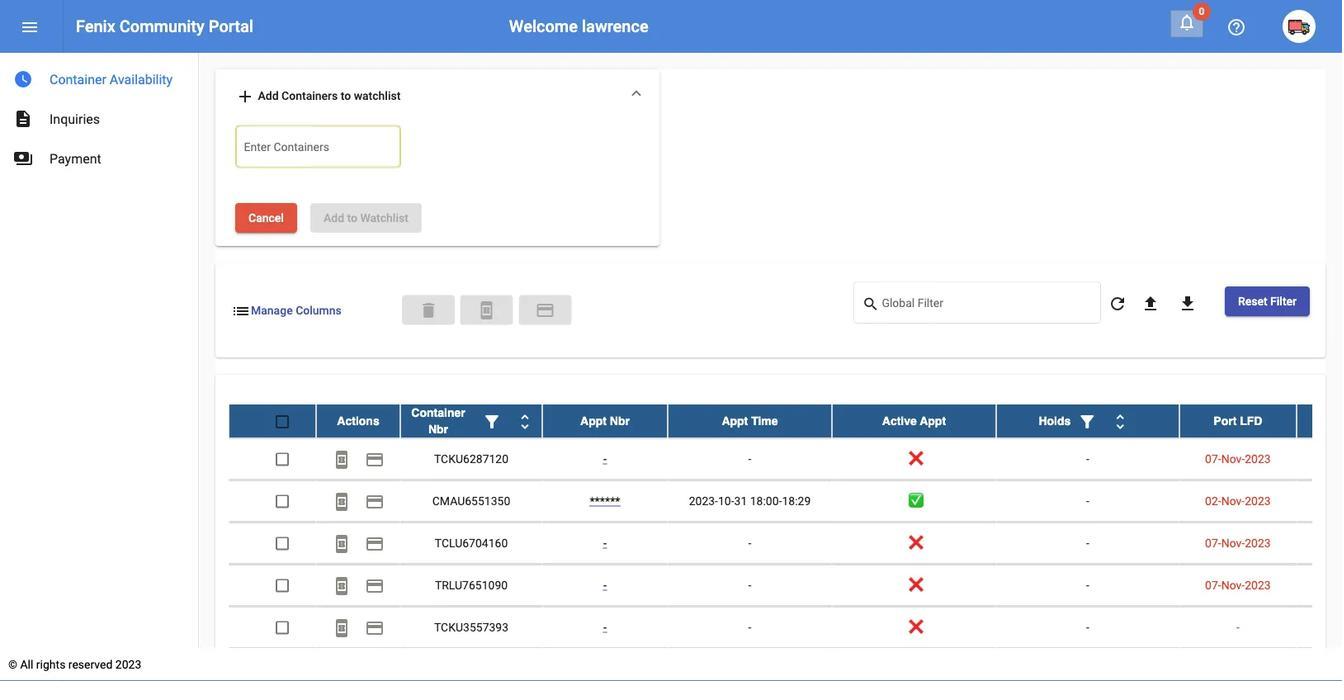 Task type: locate. For each thing, give the bounding box(es) containing it.
2 - link from the top
[[604, 536, 607, 550]]

book_online
[[477, 301, 497, 321], [332, 449, 352, 469], [332, 492, 352, 511], [332, 534, 352, 554], [332, 576, 352, 596], [332, 618, 352, 638]]

18:00-
[[751, 494, 783, 507]]

nbr for appt nbr
[[610, 414, 630, 427]]

unfold_more right holds filter_alt
[[1111, 411, 1131, 431]]

no color image containing search
[[863, 294, 882, 314]]

no color image containing list
[[231, 301, 251, 321]]

appt nbr
[[581, 414, 630, 427]]

no color image
[[1178, 12, 1198, 32], [1227, 17, 1247, 37], [13, 109, 33, 129], [13, 149, 33, 168], [1108, 294, 1128, 314], [482, 411, 502, 431], [1111, 411, 1131, 431], [332, 449, 352, 469], [332, 492, 352, 511], [365, 492, 385, 511], [332, 534, 352, 554], [365, 534, 385, 554]]

07- for trlu7651090
[[1206, 578, 1222, 592]]

0 horizontal spatial column header
[[401, 404, 543, 437]]

5 row from the top
[[229, 564, 1343, 607]]

1 vertical spatial 07-nov-2023
[[1206, 536, 1272, 550]]

filter_alt button for holds
[[1071, 404, 1105, 437]]

payment for cmau6551350
[[365, 492, 385, 511]]

navigation
[[0, 53, 198, 178]]

4 nov- from the top
[[1222, 578, 1246, 592]]

payment button for trlu7651090
[[358, 569, 391, 602]]

0 vertical spatial to
[[341, 89, 351, 102]]

no color image containing help_outline
[[1227, 17, 1247, 37]]

book_online button for tcku3557393
[[325, 611, 358, 644]]

2 vertical spatial 07-
[[1206, 578, 1222, 592]]

no color image containing watch_later
[[13, 69, 33, 89]]

3 - link from the top
[[604, 578, 607, 592]]

1 horizontal spatial filter_alt button
[[1071, 404, 1105, 437]]

None text field
[[244, 142, 393, 158]]

nov- for trlu7651090
[[1222, 578, 1246, 592]]

0 vertical spatial 07-nov-2023
[[1206, 452, 1272, 465]]

unfold_more button for container nbr
[[509, 404, 542, 437]]

2023-
[[689, 494, 719, 507]]

5 cell from the top
[[1297, 607, 1343, 648]]

menu
[[20, 17, 40, 37]]

no color image containing file_upload
[[1141, 294, 1161, 314]]

no color image inside file_download button
[[1179, 294, 1198, 314]]

nbr
[[610, 414, 630, 427], [429, 422, 449, 436]]

1 horizontal spatial container
[[412, 406, 466, 419]]

add left the watchlist
[[324, 211, 344, 224]]

nbr up ******
[[610, 414, 630, 427]]

payment for tcku3557393
[[365, 618, 385, 638]]

02-
[[1206, 494, 1222, 507]]

holds
[[1039, 414, 1071, 427]]

❌ for trlu7651090
[[909, 578, 920, 592]]

port lfd column header
[[1180, 404, 1297, 437]]

0 horizontal spatial appt
[[581, 414, 607, 427]]

02-nov-2023
[[1206, 494, 1272, 507]]

cancel
[[249, 211, 284, 224]]

2 nov- from the top
[[1222, 494, 1246, 507]]

no color image containing filter_alt
[[482, 411, 502, 431]]

1 horizontal spatial unfold_more
[[1111, 411, 1131, 431]]

2 07- from the top
[[1206, 536, 1222, 550]]

2 unfold_more from the left
[[1111, 411, 1131, 431]]

1 vertical spatial container
[[412, 406, 466, 419]]

nbr up tcku6287120
[[429, 422, 449, 436]]

1 horizontal spatial filter_alt
[[1078, 411, 1098, 431]]

add inside add add containers to watchlist
[[258, 89, 279, 102]]

1 row from the top
[[229, 404, 1343, 438]]

2023 for tclu6704160
[[1246, 536, 1272, 550]]

1 - link from the top
[[604, 452, 607, 465]]

refresh
[[1108, 294, 1128, 314]]

2023 for trlu7651090
[[1246, 578, 1272, 592]]

filter_alt
[[482, 411, 502, 431], [1078, 411, 1098, 431]]

2 unfold_more button from the left
[[1105, 404, 1138, 437]]

0 vertical spatial container
[[50, 71, 106, 87]]

active
[[883, 414, 917, 427]]

2 horizontal spatial column header
[[1297, 404, 1343, 437]]

no color image containing menu
[[20, 17, 40, 37]]

unfold_more button up tcku6287120
[[509, 404, 542, 437]]

appt time
[[722, 414, 778, 427]]

filter_alt right holds
[[1078, 411, 1098, 431]]

- link
[[604, 452, 607, 465], [604, 536, 607, 550], [604, 578, 607, 592], [604, 620, 607, 634]]

file_download
[[1179, 294, 1198, 314]]

appt
[[581, 414, 607, 427], [722, 414, 748, 427], [920, 414, 947, 427]]

unfold_more button right holds filter_alt
[[1105, 404, 1138, 437]]

watchlist
[[354, 89, 401, 102]]

appt nbr column header
[[543, 404, 668, 437]]

3 column header from the left
[[1297, 404, 1343, 437]]

07-
[[1206, 452, 1222, 465], [1206, 536, 1222, 550], [1206, 578, 1222, 592]]

no color image inside "refresh" button
[[1108, 294, 1128, 314]]

to inside button
[[347, 211, 358, 224]]

cell for cmau6551350
[[1297, 480, 1343, 521]]

filter_alt up tcku6287120
[[482, 411, 502, 431]]

3 07-nov-2023 from the top
[[1206, 578, 1272, 592]]

community
[[120, 17, 205, 36]]

nbr inside appt nbr column header
[[610, 414, 630, 427]]

1 unfold_more button from the left
[[509, 404, 542, 437]]

notifications_none
[[1178, 12, 1198, 32]]

active appt
[[883, 414, 947, 427]]

book_online for tcku6287120
[[332, 449, 352, 469]]

1 07-nov-2023 from the top
[[1206, 452, 1272, 465]]

book_online button for tcku6287120
[[325, 442, 358, 475]]

1 horizontal spatial add
[[324, 211, 344, 224]]

fenix
[[76, 17, 115, 36]]

❌ for tcku6287120
[[909, 452, 920, 465]]

active appt column header
[[832, 404, 997, 437]]

1 appt from the left
[[581, 414, 607, 427]]

payment for trlu7651090
[[365, 576, 385, 596]]

container availability
[[50, 71, 173, 87]]

appt right active
[[920, 414, 947, 427]]

grid
[[229, 404, 1343, 681]]

unfold_more button for holds
[[1105, 404, 1138, 437]]

1 cell from the top
[[1297, 438, 1343, 479]]

1 ❌ from the top
[[909, 452, 920, 465]]

unfold_more button
[[509, 404, 542, 437], [1105, 404, 1138, 437]]

1 horizontal spatial appt
[[722, 414, 748, 427]]

manage
[[251, 304, 293, 317]]

0 horizontal spatial nbr
[[429, 422, 449, 436]]

payment button for cmau6551350
[[358, 484, 391, 517]]

container inside navigation
[[50, 71, 106, 87]]

add add containers to watchlist
[[235, 87, 401, 106]]

1 07- from the top
[[1206, 452, 1222, 465]]

search
[[863, 295, 880, 312]]

3 07- from the top
[[1206, 578, 1222, 592]]

3 nov- from the top
[[1222, 536, 1246, 550]]

cell for tcku3557393
[[1297, 607, 1343, 648]]

******
[[590, 494, 621, 507]]

2 cell from the top
[[1297, 480, 1343, 521]]

6 row from the top
[[229, 607, 1343, 649]]

cell for tclu6704160
[[1297, 522, 1343, 564]]

1 vertical spatial to
[[347, 211, 358, 224]]

1 nov- from the top
[[1222, 452, 1246, 465]]

1 vertical spatial add
[[324, 211, 344, 224]]

1 filter_alt from the left
[[482, 411, 502, 431]]

payments
[[13, 149, 33, 168]]

add
[[258, 89, 279, 102], [324, 211, 344, 224]]

row
[[229, 404, 1343, 438], [229, 438, 1343, 480], [229, 480, 1343, 522], [229, 522, 1343, 564], [229, 564, 1343, 607], [229, 607, 1343, 649]]

payment button for tcku3557393
[[358, 611, 391, 644]]

container inside column header
[[412, 406, 466, 419]]

3 ❌ from the top
[[909, 578, 920, 592]]

help_outline button
[[1221, 10, 1254, 43]]

add right add
[[258, 89, 279, 102]]

grid containing filter_alt
[[229, 404, 1343, 681]]

payment button
[[519, 295, 572, 325], [358, 442, 391, 475], [358, 484, 391, 517], [358, 526, 391, 559], [358, 569, 391, 602], [358, 611, 391, 644]]

payment button for tcku6287120
[[358, 442, 391, 475]]

07-nov-2023
[[1206, 452, 1272, 465], [1206, 536, 1272, 550], [1206, 578, 1272, 592]]

fenix community portal
[[76, 17, 253, 36]]

2 filter_alt button from the left
[[1071, 404, 1105, 437]]

appt for appt nbr
[[581, 414, 607, 427]]

© all rights reserved 2023
[[8, 658, 141, 671]]

watchlist
[[360, 211, 409, 224]]

containers
[[282, 89, 338, 102]]

payment
[[50, 151, 101, 166]]

unfold_more
[[515, 411, 535, 431], [1111, 411, 1131, 431]]

appt time column header
[[668, 404, 832, 437]]

to inside add add containers to watchlist
[[341, 89, 351, 102]]

- link for tclu6704160
[[604, 536, 607, 550]]

no color image containing payments
[[13, 149, 33, 168]]

book_online for tcku3557393
[[332, 618, 352, 638]]

container up inquiries
[[50, 71, 106, 87]]

filter_alt inside filter_alt popup button
[[482, 411, 502, 431]]

no color image inside navigation
[[13, 69, 33, 89]]

nov-
[[1222, 452, 1246, 465], [1222, 494, 1246, 507], [1222, 536, 1246, 550], [1222, 578, 1246, 592]]

2 ❌ from the top
[[909, 536, 920, 550]]

to left watchlist
[[341, 89, 351, 102]]

1 horizontal spatial nbr
[[610, 414, 630, 427]]

reset
[[1239, 294, 1268, 308]]

07- for tclu6704160
[[1206, 536, 1222, 550]]

nov- for cmau6551350
[[1222, 494, 1246, 507]]

nov- for tclu6704160
[[1222, 536, 1246, 550]]

container
[[50, 71, 106, 87], [412, 406, 466, 419]]

2023
[[1246, 452, 1272, 465], [1246, 494, 1272, 507], [1246, 536, 1272, 550], [1246, 578, 1272, 592], [115, 658, 141, 671]]

07-nov-2023 for tclu6704160
[[1206, 536, 1272, 550]]

container up tcku6287120
[[412, 406, 466, 419]]

1 horizontal spatial column header
[[997, 404, 1180, 437]]

2 appt from the left
[[722, 414, 748, 427]]

0 vertical spatial 07-
[[1206, 452, 1222, 465]]

31
[[735, 494, 748, 507]]

availability
[[110, 71, 173, 87]]

container nbr
[[412, 406, 466, 436]]

actions column header
[[316, 404, 401, 437]]

unfold_more left 'appt nbr'
[[515, 411, 535, 431]]

no color image containing notifications_none
[[1178, 12, 1198, 32]]

no color image inside help_outline "popup button"
[[1227, 17, 1247, 37]]

1 column header from the left
[[401, 404, 543, 437]]

container for nbr
[[412, 406, 466, 419]]

unfold_more for container nbr
[[515, 411, 535, 431]]

0 horizontal spatial add
[[258, 89, 279, 102]]

1 unfold_more from the left
[[515, 411, 535, 431]]

no color image containing file_download
[[1179, 294, 1198, 314]]

0 horizontal spatial unfold_more
[[515, 411, 535, 431]]

cell
[[1297, 438, 1343, 479], [1297, 480, 1343, 521], [1297, 522, 1343, 564], [1297, 564, 1343, 606], [1297, 607, 1343, 648]]

appt up ******
[[581, 414, 607, 427]]

to left the watchlist
[[347, 211, 358, 224]]

4 - link from the top
[[604, 620, 607, 634]]

no color image containing refresh
[[1108, 294, 1128, 314]]

lfd
[[1241, 414, 1263, 427]]

payment button for tclu6704160
[[358, 526, 391, 559]]

book_online button for tclu6704160
[[325, 526, 358, 559]]

3 cell from the top
[[1297, 522, 1343, 564]]

4 cell from the top
[[1297, 564, 1343, 606]]

0 horizontal spatial filter_alt
[[482, 411, 502, 431]]

1 vertical spatial 07-
[[1206, 536, 1222, 550]]

payment for tclu6704160
[[365, 534, 385, 554]]

3 appt from the left
[[920, 414, 947, 427]]

column header
[[401, 404, 543, 437], [997, 404, 1180, 437], [1297, 404, 1343, 437]]

4 ❌ from the top
[[909, 620, 920, 634]]

1 filter_alt button from the left
[[476, 404, 509, 437]]

0 vertical spatial add
[[258, 89, 279, 102]]

no color image containing add
[[235, 87, 255, 106]]

appt left time
[[722, 414, 748, 427]]

0 horizontal spatial unfold_more button
[[509, 404, 542, 437]]

book_online button for trlu7651090
[[325, 569, 358, 602]]

book_online button
[[461, 295, 513, 325], [325, 442, 358, 475], [325, 484, 358, 517], [325, 526, 358, 559], [325, 569, 358, 602], [325, 611, 358, 644]]

payment
[[536, 301, 556, 321], [365, 449, 385, 469], [365, 492, 385, 511], [365, 534, 385, 554], [365, 576, 385, 596], [365, 618, 385, 638]]

to
[[341, 89, 351, 102], [347, 211, 358, 224]]

description
[[13, 109, 33, 129]]

holds filter_alt
[[1039, 411, 1098, 431]]

nbr inside container nbr
[[429, 422, 449, 436]]

0 horizontal spatial container
[[50, 71, 106, 87]]

0 horizontal spatial filter_alt button
[[476, 404, 509, 437]]

07- for tcku6287120
[[1206, 452, 1222, 465]]

2023 for tcku6287120
[[1246, 452, 1272, 465]]

reset filter
[[1239, 294, 1298, 308]]

2 07-nov-2023 from the top
[[1206, 536, 1272, 550]]

filter_alt button
[[476, 404, 509, 437], [1071, 404, 1105, 437]]

inquiries
[[50, 111, 100, 127]]

help_outline
[[1227, 17, 1247, 37]]

-
[[604, 452, 607, 465], [749, 452, 752, 465], [1087, 452, 1090, 465], [1087, 494, 1090, 507], [604, 536, 607, 550], [749, 536, 752, 550], [1087, 536, 1090, 550], [604, 578, 607, 592], [749, 578, 752, 592], [1087, 578, 1090, 592], [604, 620, 607, 634], [749, 620, 752, 634], [1087, 620, 1090, 634], [1237, 620, 1240, 634]]

2 horizontal spatial appt
[[920, 414, 947, 427]]

2 vertical spatial 07-nov-2023
[[1206, 578, 1272, 592]]

❌
[[909, 452, 920, 465], [909, 536, 920, 550], [909, 578, 920, 592], [909, 620, 920, 634]]

1 horizontal spatial unfold_more button
[[1105, 404, 1138, 437]]

tcku6287120
[[434, 452, 509, 465]]

no color image
[[20, 17, 40, 37], [13, 69, 33, 89], [235, 87, 255, 106], [1141, 294, 1161, 314], [1179, 294, 1198, 314], [863, 294, 882, 314], [231, 301, 251, 321], [477, 301, 497, 321], [536, 301, 556, 321], [515, 411, 535, 431], [1078, 411, 1098, 431], [365, 449, 385, 469], [332, 576, 352, 596], [365, 576, 385, 596], [332, 618, 352, 638], [365, 618, 385, 638]]



Task type: describe. For each thing, give the bounding box(es) containing it.
lawrence
[[582, 17, 649, 36]]

trlu7651090
[[435, 578, 508, 592]]

no color image inside menu "button"
[[20, 17, 40, 37]]

delete image
[[419, 301, 438, 321]]

✅
[[909, 494, 920, 507]]

columns
[[296, 304, 342, 317]]

welcome lawrence
[[509, 17, 649, 36]]

nov- for tcku6287120
[[1222, 452, 1246, 465]]

Global Watchlist Filter field
[[882, 299, 1093, 312]]

payment for tcku6287120
[[365, 449, 385, 469]]

2 column header from the left
[[997, 404, 1180, 437]]

3 row from the top
[[229, 480, 1343, 522]]

menu button
[[13, 10, 46, 43]]

07-nov-2023 for trlu7651090
[[1206, 578, 1272, 592]]

no color image inside filter_alt popup button
[[482, 411, 502, 431]]

file_upload
[[1141, 294, 1161, 314]]

cancel button
[[235, 203, 297, 233]]

appt for appt time
[[722, 414, 748, 427]]

no color image containing unfold_more
[[1111, 411, 1131, 431]]

add inside button
[[324, 211, 344, 224]]

2 filter_alt from the left
[[1078, 411, 1098, 431]]

list manage columns
[[231, 301, 342, 321]]

refresh button
[[1102, 286, 1135, 319]]

- link for tcku6287120
[[604, 452, 607, 465]]

rights
[[36, 658, 66, 671]]

filter_alt button for container nbr
[[476, 404, 509, 437]]

delete
[[419, 301, 438, 321]]

❌ for tcku3557393
[[909, 620, 920, 634]]

actions
[[337, 414, 380, 427]]

portal
[[209, 17, 253, 36]]

2023 for cmau6551350
[[1246, 494, 1272, 507]]

no color image inside notifications_none popup button
[[1178, 12, 1198, 32]]

- link for tcku3557393
[[604, 620, 607, 634]]

list
[[231, 301, 251, 321]]

all
[[20, 658, 33, 671]]

❌ for tclu6704160
[[909, 536, 920, 550]]

2 row from the top
[[229, 438, 1343, 480]]

no color image containing unfold_more
[[515, 411, 535, 431]]

no color image containing description
[[13, 109, 33, 129]]

tclu6704160
[[435, 536, 508, 550]]

nbr for container nbr
[[429, 422, 449, 436]]

07-nov-2023 for tcku6287120
[[1206, 452, 1272, 465]]

2023-10-31 18:00-18:29
[[689, 494, 811, 507]]

©
[[8, 658, 17, 671]]

no color image inside file_upload "button"
[[1141, 294, 1161, 314]]

cmau6551350
[[433, 494, 511, 507]]

no color image containing filter_alt
[[1078, 411, 1098, 431]]

unfold_more for holds
[[1111, 411, 1131, 431]]

cell for tcku6287120
[[1297, 438, 1343, 479]]

add
[[235, 87, 255, 106]]

navigation containing watch_later
[[0, 53, 198, 178]]

file_upload button
[[1135, 286, 1168, 319]]

tcku3557393
[[434, 620, 509, 634]]

port
[[1214, 414, 1238, 427]]

book_online for trlu7651090
[[332, 576, 352, 596]]

welcome
[[509, 17, 578, 36]]

row containing filter_alt
[[229, 404, 1343, 438]]

notifications_none button
[[1171, 10, 1204, 38]]

file_download button
[[1172, 286, 1205, 319]]

cell for trlu7651090
[[1297, 564, 1343, 606]]

book_online for cmau6551350
[[332, 492, 352, 511]]

reserved
[[68, 658, 113, 671]]

port lfd
[[1214, 414, 1263, 427]]

- link for trlu7651090
[[604, 578, 607, 592]]

10-
[[719, 494, 735, 507]]

18:29
[[783, 494, 811, 507]]

delete button
[[402, 295, 455, 325]]

reset filter button
[[1226, 286, 1311, 316]]

filter
[[1271, 294, 1298, 308]]

book_online for tclu6704160
[[332, 534, 352, 554]]

4 row from the top
[[229, 522, 1343, 564]]

add to watchlist
[[324, 211, 409, 224]]

watch_later
[[13, 69, 33, 89]]

add to watchlist button
[[310, 203, 422, 233]]

book_online button for cmau6551350
[[325, 484, 358, 517]]

****** link
[[590, 494, 621, 507]]

container for availability
[[50, 71, 106, 87]]

time
[[752, 414, 778, 427]]



Task type: vqa. For each thing, say whether or not it's contained in the screenshot.


